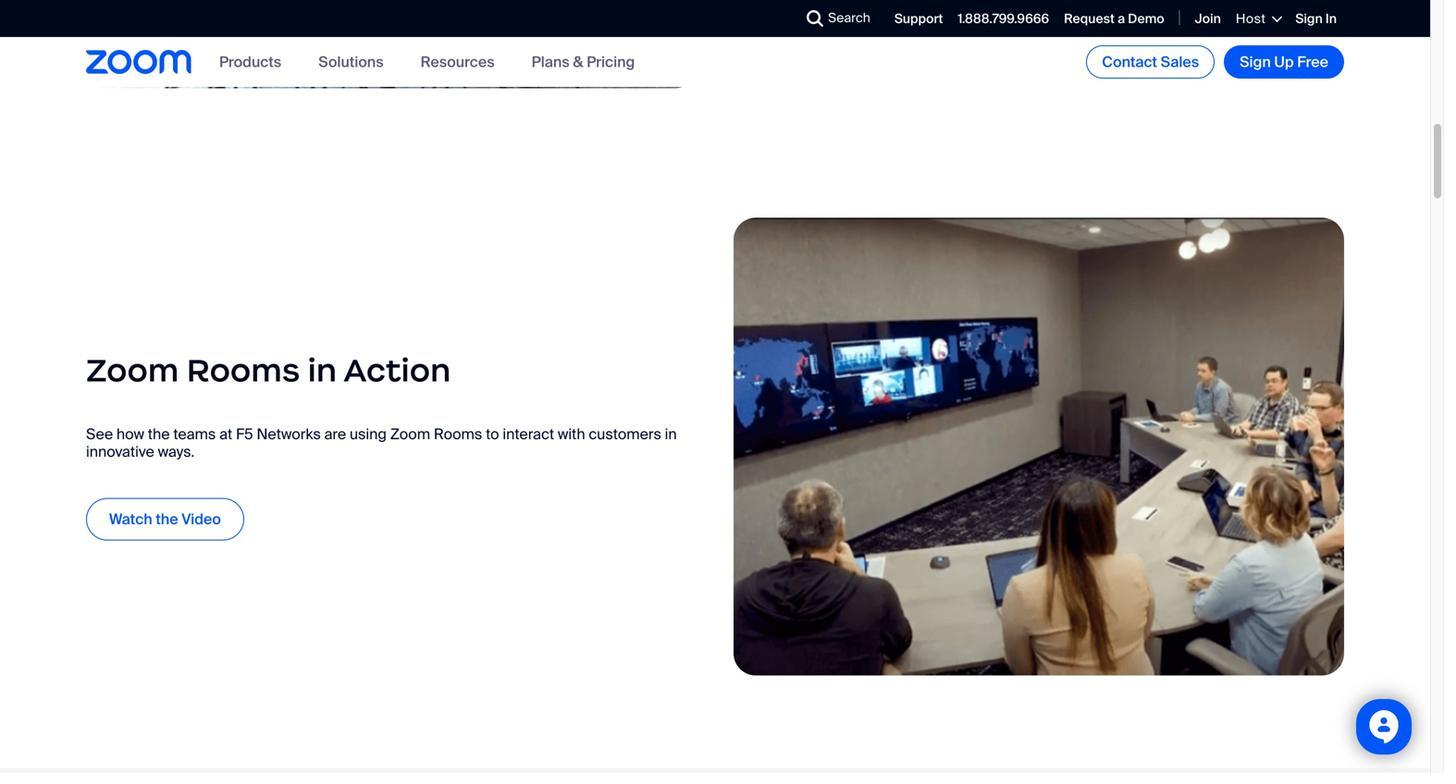 Task type: describe. For each thing, give the bounding box(es) containing it.
f5
[[236, 425, 253, 444]]

1 vertical spatial the
[[156, 510, 178, 529]]

contact
[[1102, 52, 1157, 72]]

rooms inside see how the teams at f5 networks are using zoom rooms to interact with customers in innovative ways.
[[434, 425, 482, 444]]

up
[[1274, 52, 1294, 72]]

pricing
[[587, 52, 635, 72]]

sign up free
[[1240, 52, 1328, 72]]

request a demo
[[1064, 10, 1164, 27]]

watch
[[109, 510, 152, 529]]

demo
[[1128, 10, 1164, 27]]

search image
[[807, 10, 823, 27]]

plans & pricing
[[532, 52, 635, 72]]

teams
[[173, 425, 216, 444]]

host
[[1236, 10, 1266, 27]]

request
[[1064, 10, 1115, 27]]

see
[[86, 425, 113, 444]]

0 horizontal spatial in
[[308, 350, 337, 391]]

sign in link
[[1295, 10, 1337, 27]]

interact
[[503, 425, 554, 444]]

resources
[[421, 52, 495, 72]]

innovative
[[86, 442, 154, 462]]

large in person and virtual panel image
[[734, 218, 1344, 676]]

sales
[[1161, 52, 1199, 72]]

watch the video
[[109, 510, 221, 529]]

solutions button
[[318, 52, 384, 72]]

solutions
[[318, 52, 384, 72]]

contact sales link
[[1086, 45, 1215, 79]]

zoom logo image
[[86, 50, 192, 74]]

plans & pricing link
[[532, 52, 635, 72]]



Task type: locate. For each thing, give the bounding box(es) containing it.
1.888.799.9666 link
[[958, 10, 1049, 27]]

sign for sign in
[[1295, 10, 1323, 27]]

1 vertical spatial in
[[665, 425, 677, 444]]

how
[[116, 425, 144, 444]]

sign left up
[[1240, 52, 1271, 72]]

join
[[1195, 10, 1221, 27]]

the
[[148, 425, 170, 444], [156, 510, 178, 529]]

the left the video at left
[[156, 510, 178, 529]]

sign in
[[1295, 10, 1337, 27]]

networks
[[257, 425, 321, 444]]

join link
[[1195, 10, 1221, 27]]

in inside see how the teams at f5 networks are using zoom rooms to interact with customers in innovative ways.
[[665, 425, 677, 444]]

0 horizontal spatial sign
[[1240, 52, 1271, 72]]

0 vertical spatial rooms
[[186, 350, 300, 391]]

rooms left to
[[434, 425, 482, 444]]

1 horizontal spatial zoom
[[390, 425, 430, 444]]

request a demo link
[[1064, 10, 1164, 27]]

products button
[[219, 52, 281, 72]]

1 horizontal spatial in
[[665, 425, 677, 444]]

1.888.799.9666
[[958, 10, 1049, 27]]

0 vertical spatial sign
[[1295, 10, 1323, 27]]

the inside see how the teams at f5 networks are using zoom rooms to interact with customers in innovative ways.
[[148, 425, 170, 444]]

resources button
[[421, 52, 495, 72]]

at
[[219, 425, 232, 444]]

sign left in
[[1295, 10, 1323, 27]]

support link
[[894, 10, 943, 27]]

1 vertical spatial rooms
[[434, 425, 482, 444]]

products
[[219, 52, 281, 72]]

1 horizontal spatial sign
[[1295, 10, 1323, 27]]

0 horizontal spatial zoom
[[86, 350, 179, 391]]

zoom inside see how the teams at f5 networks are using zoom rooms to interact with customers in innovative ways.
[[390, 425, 430, 444]]

0 horizontal spatial rooms
[[186, 350, 300, 391]]

rooms up f5
[[186, 350, 300, 391]]

0 vertical spatial in
[[308, 350, 337, 391]]

a
[[1118, 10, 1125, 27]]

ways.
[[158, 442, 195, 462]]

&
[[573, 52, 583, 72]]

rooms
[[186, 350, 300, 391], [434, 425, 482, 444]]

sign
[[1295, 10, 1323, 27], [1240, 52, 1271, 72]]

free
[[1297, 52, 1328, 72]]

watch the video link
[[86, 498, 244, 541]]

in up are
[[308, 350, 337, 391]]

contact sales
[[1102, 52, 1199, 72]]

the right 'how'
[[148, 425, 170, 444]]

are
[[324, 425, 346, 444]]

sign for sign up free
[[1240, 52, 1271, 72]]

using
[[350, 425, 387, 444]]

1 horizontal spatial rooms
[[434, 425, 482, 444]]

zoom
[[86, 350, 179, 391], [390, 425, 430, 444]]

search image
[[807, 10, 823, 27]]

1 vertical spatial zoom
[[390, 425, 430, 444]]

host button
[[1236, 10, 1281, 27]]

sign up free link
[[1224, 45, 1344, 79]]

zoom rooms in action
[[86, 350, 451, 391]]

with
[[558, 425, 585, 444]]

see how the teams at f5 networks are using zoom rooms to interact with customers in innovative ways.
[[86, 425, 677, 462]]

0 vertical spatial zoom
[[86, 350, 179, 391]]

action
[[343, 350, 451, 391]]

in right customers
[[665, 425, 677, 444]]

zoom right using
[[390, 425, 430, 444]]

in
[[308, 350, 337, 391], [665, 425, 677, 444]]

video
[[182, 510, 221, 529]]

customers
[[589, 425, 661, 444]]

support
[[894, 10, 943, 27]]

plans
[[532, 52, 570, 72]]

to
[[486, 425, 499, 444]]

search
[[828, 9, 870, 26]]

in
[[1326, 10, 1337, 27]]

zoom up 'how'
[[86, 350, 179, 391]]

1 vertical spatial sign
[[1240, 52, 1271, 72]]

0 vertical spatial the
[[148, 425, 170, 444]]



Task type: vqa. For each thing, say whether or not it's contained in the screenshot.
first countries from the left
no



